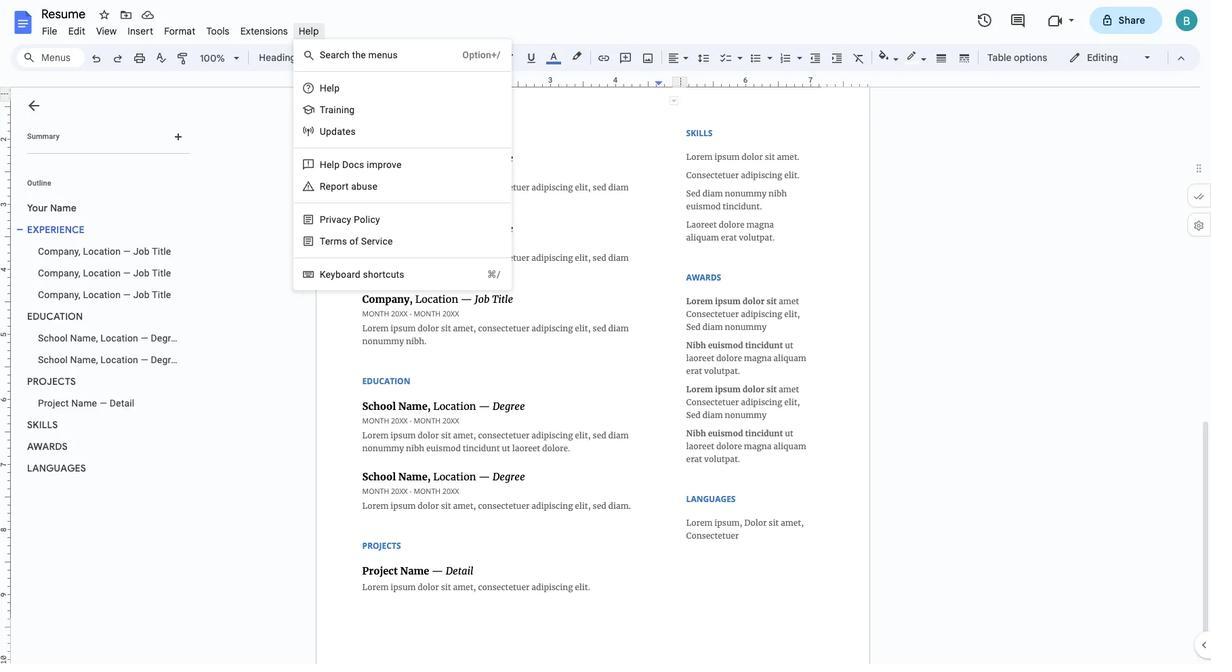 Task type: describe. For each thing, give the bounding box(es) containing it.
rivacy
[[326, 214, 352, 225]]

help for help docs imp r ove
[[320, 159, 340, 170]]

styles list. heading 1 selected. option
[[259, 48, 313, 67]]

name for project
[[71, 398, 97, 409]]

insert
[[128, 25, 153, 37]]

help for help
[[299, 25, 319, 37]]

menu bar banner
[[0, 0, 1212, 665]]

1 name, from the top
[[70, 333, 98, 344]]

policy
[[354, 214, 380, 225]]

2 degree from the top
[[151, 355, 181, 365]]

help menu item
[[293, 23, 325, 39]]

numbered list menu image
[[794, 49, 803, 54]]

1 job from the top
[[133, 246, 150, 257]]

experience
[[27, 224, 85, 236]]

buse
[[357, 181, 378, 192]]

service
[[361, 236, 393, 247]]

tools
[[206, 25, 230, 37]]

term s of service
[[320, 236, 393, 247]]

awards
[[27, 441, 68, 453]]

main toolbar
[[84, 0, 1055, 385]]

project
[[38, 398, 69, 409]]

r
[[383, 159, 386, 170]]

document outline element
[[11, 87, 195, 665]]

u pdates
[[320, 126, 356, 137]]

share button
[[1090, 7, 1163, 34]]

mode and view toolbar
[[1059, 44, 1193, 71]]

shortcuts
[[363, 269, 405, 280]]

1 school from the top
[[38, 333, 68, 344]]

help docs improve r element
[[320, 159, 406, 170]]

2 school name, location — degree from the top
[[38, 355, 181, 365]]

file
[[42, 25, 57, 37]]

1 title from the top
[[152, 246, 171, 257]]

heading 1
[[259, 52, 302, 64]]

table options
[[988, 52, 1048, 64]]

project name — detail
[[38, 398, 135, 409]]

detail
[[110, 398, 135, 409]]

3 job from the top
[[133, 290, 150, 300]]

Star checkbox
[[95, 5, 114, 24]]

m
[[369, 49, 377, 60]]

t
[[320, 104, 325, 115]]

menu containing search the
[[275, 0, 512, 290]]

keyboard shortcuts k element
[[320, 269, 409, 280]]

report a buse
[[320, 181, 378, 192]]

eyboard
[[326, 269, 361, 280]]

elp
[[327, 83, 340, 94]]

report
[[320, 181, 349, 192]]

file menu item
[[37, 23, 63, 39]]

editing button
[[1060, 47, 1162, 68]]

projects
[[27, 376, 76, 388]]

insert menu item
[[122, 23, 159, 39]]

3 company, location — job title from the top
[[38, 290, 171, 300]]

your
[[27, 202, 48, 214]]

skills
[[27, 419, 58, 431]]

insert image image
[[640, 48, 656, 67]]

options
[[1014, 52, 1048, 64]]

languages
[[27, 462, 86, 475]]

edit menu item
[[63, 23, 91, 39]]

Zoom text field
[[197, 49, 229, 68]]

raining
[[325, 104, 355, 115]]

t raining
[[320, 104, 355, 115]]

3 company, from the top
[[38, 290, 81, 300]]

highlight color image
[[570, 48, 584, 64]]

share
[[1119, 14, 1146, 26]]

application containing share
[[0, 0, 1212, 665]]

1 company, from the top
[[38, 246, 81, 257]]

report abuse a element
[[320, 181, 382, 192]]

view
[[96, 25, 117, 37]]

2 school from the top
[[38, 355, 68, 365]]

h
[[320, 83, 327, 94]]



Task type: vqa. For each thing, say whether or not it's contained in the screenshot.
ove
yes



Task type: locate. For each thing, give the bounding box(es) containing it.
Rename text field
[[37, 5, 94, 22]]

degree
[[151, 333, 181, 344], [151, 355, 181, 365]]

0 vertical spatial help
[[299, 25, 319, 37]]

2 vertical spatial company,
[[38, 290, 81, 300]]

1 vertical spatial degree
[[151, 355, 181, 365]]

Zoom field
[[195, 48, 245, 68]]

tools menu item
[[201, 23, 235, 39]]

2 job from the top
[[133, 268, 150, 279]]

0 vertical spatial name
[[50, 202, 77, 214]]

1 school name, location — degree from the top
[[38, 333, 181, 344]]

0 vertical spatial title
[[152, 246, 171, 257]]

1 vertical spatial school name, location — degree
[[38, 355, 181, 365]]

training t element
[[320, 104, 359, 115]]

0 vertical spatial school
[[38, 333, 68, 344]]

location
[[83, 246, 121, 257], [83, 268, 121, 279], [83, 290, 121, 300], [101, 333, 138, 344], [101, 355, 138, 365]]

0 vertical spatial school name, location — degree
[[38, 333, 181, 344]]

0 horizontal spatial help
[[299, 25, 319, 37]]

company, location — job title
[[38, 246, 171, 257], [38, 268, 171, 279], [38, 290, 171, 300]]

2 vertical spatial company, location — job title
[[38, 290, 171, 300]]

job
[[133, 246, 150, 257], [133, 268, 150, 279], [133, 290, 150, 300]]

name for your
[[50, 202, 77, 214]]

name, up the projects at the left of page
[[70, 355, 98, 365]]

click to select borders image
[[670, 96, 679, 105]]

name,
[[70, 333, 98, 344], [70, 355, 98, 365]]

help h element
[[320, 83, 344, 94]]

extensions
[[240, 25, 288, 37]]

0 vertical spatial company, location — job title
[[38, 246, 171, 257]]

table
[[988, 52, 1012, 64]]

1 vertical spatial school
[[38, 355, 68, 365]]

school name, location — degree down education
[[38, 333, 181, 344]]

1 vertical spatial name,
[[70, 355, 98, 365]]

2 vertical spatial title
[[152, 290, 171, 300]]

application
[[0, 0, 1212, 665]]

border width image
[[934, 48, 950, 67]]

outline
[[27, 179, 51, 188]]

name
[[50, 202, 77, 214], [71, 398, 97, 409]]

2 title from the top
[[152, 268, 171, 279]]

p rivacy policy
[[320, 214, 380, 225]]

name, down education
[[70, 333, 98, 344]]

3 title from the top
[[152, 290, 171, 300]]

docs
[[342, 159, 364, 170]]

enus
[[377, 49, 398, 60]]

extensions menu item
[[235, 23, 293, 39]]

Menus field
[[17, 48, 85, 67]]

summary heading
[[27, 132, 60, 142]]

option+/
[[463, 49, 501, 60]]

menu bar containing file
[[37, 18, 325, 40]]

company,
[[38, 246, 81, 257], [38, 268, 81, 279], [38, 290, 81, 300]]

a
[[351, 181, 357, 192]]

⌘slash element
[[471, 268, 501, 281]]

—
[[123, 246, 131, 257], [123, 268, 131, 279], [123, 290, 131, 300], [141, 333, 148, 344], [141, 355, 148, 365], [100, 398, 107, 409]]

2 company, location — job title from the top
[[38, 268, 171, 279]]

help
[[299, 25, 319, 37], [320, 159, 340, 170]]

s
[[342, 236, 347, 247]]

0 vertical spatial degree
[[151, 333, 181, 344]]

1 vertical spatial company, location — job title
[[38, 268, 171, 279]]

1 vertical spatial name
[[71, 398, 97, 409]]

updates u element
[[320, 126, 360, 137]]

heading
[[259, 52, 296, 64]]

outline heading
[[11, 178, 195, 197]]

menu bar inside the menu bar 'banner'
[[37, 18, 325, 40]]

view menu item
[[91, 23, 122, 39]]

⌘/
[[487, 269, 501, 280]]

school down education
[[38, 333, 68, 344]]

help up report
[[320, 159, 340, 170]]

1 company, location — job title from the top
[[38, 246, 171, 257]]

menu
[[275, 0, 512, 290]]

2 vertical spatial job
[[133, 290, 150, 300]]

1 vertical spatial company,
[[38, 268, 81, 279]]

p
[[320, 214, 326, 225]]

summary
[[27, 132, 60, 141]]

pdates
[[326, 126, 356, 137]]

0 vertical spatial name,
[[70, 333, 98, 344]]

0 vertical spatial job
[[133, 246, 150, 257]]

search
[[320, 49, 350, 60]]

school name, location — degree
[[38, 333, 181, 344], [38, 355, 181, 365]]

0 vertical spatial company,
[[38, 246, 81, 257]]

1 vertical spatial help
[[320, 159, 340, 170]]

help inside "menu"
[[320, 159, 340, 170]]

k eyboard shortcuts
[[320, 269, 405, 280]]

search the menus m element
[[320, 49, 402, 60]]

search the m enus
[[320, 49, 398, 60]]

1
[[299, 52, 302, 64]]

name up experience
[[50, 202, 77, 214]]

format
[[164, 25, 196, 37]]

the
[[352, 49, 366, 60]]

terms of service s element
[[320, 236, 397, 247]]

your name
[[27, 202, 77, 214]]

school name, location — degree up detail
[[38, 355, 181, 365]]

format menu item
[[159, 23, 201, 39]]

edit
[[68, 25, 85, 37]]

1 horizontal spatial help
[[320, 159, 340, 170]]

k
[[320, 269, 326, 280]]

help inside menu item
[[299, 25, 319, 37]]

1 vertical spatial job
[[133, 268, 150, 279]]

u
[[320, 126, 326, 137]]

text color image
[[547, 48, 561, 64]]

border dash image
[[957, 48, 973, 67]]

h elp
[[320, 83, 340, 94]]

of
[[350, 236, 359, 247]]

editing
[[1088, 52, 1119, 64]]

help docs imp r ove
[[320, 159, 402, 170]]

name right project
[[71, 398, 97, 409]]

ove
[[386, 159, 402, 170]]

table options button
[[982, 47, 1054, 68]]

term
[[320, 236, 342, 247]]

help up 1
[[299, 25, 319, 37]]

school up the projects at the left of page
[[38, 355, 68, 365]]

menu bar
[[37, 18, 325, 40]]

school
[[38, 333, 68, 344], [38, 355, 68, 365]]

imp
[[367, 159, 383, 170]]

education
[[27, 311, 83, 323]]

1 vertical spatial title
[[152, 268, 171, 279]]

1 degree from the top
[[151, 333, 181, 344]]

2 company, from the top
[[38, 268, 81, 279]]

title
[[152, 246, 171, 257], [152, 268, 171, 279], [152, 290, 171, 300]]

option+slash element
[[446, 48, 501, 62]]

line & paragraph spacing image
[[696, 48, 712, 67]]

privacy policy p element
[[320, 214, 384, 225]]

2 name, from the top
[[70, 355, 98, 365]]



